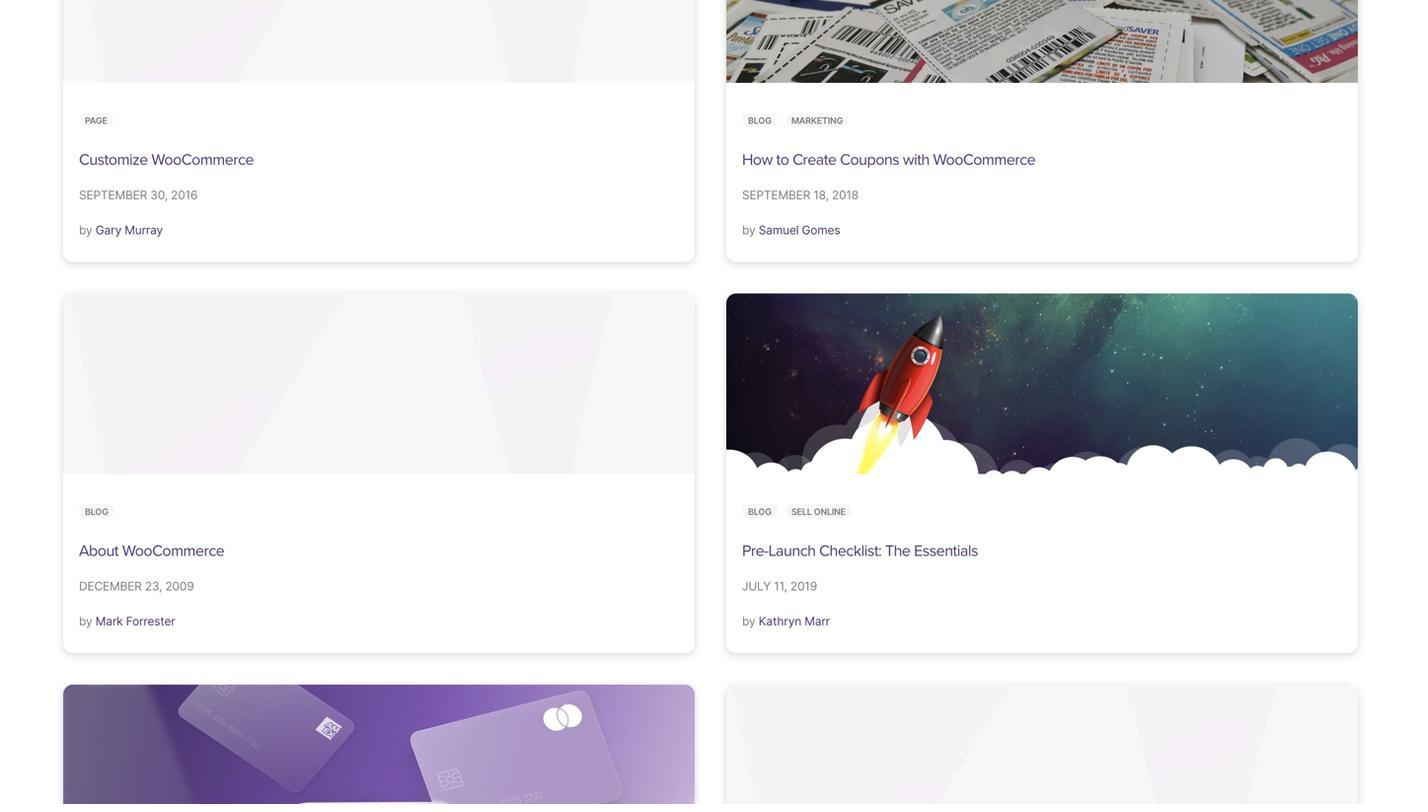 Task type: locate. For each thing, give the bounding box(es) containing it.
launch
[[769, 542, 816, 561]]

samuel
[[759, 223, 799, 237]]

forrester
[[126, 614, 175, 629]]

by for customize woocommerce
[[79, 223, 92, 237]]

customize woocommerce
[[79, 150, 254, 169]]

september up the samuel
[[742, 188, 811, 202]]

0 horizontal spatial september
[[79, 188, 147, 202]]

pre-launch checklist: the essentials link
[[742, 542, 978, 561]]

september 18, 2018
[[742, 188, 859, 202]]

woocommerce for customize woocommerce
[[151, 150, 254, 169]]

july
[[742, 579, 771, 594]]

september up "gary"
[[79, 188, 147, 202]]

woocommerce up 2016
[[151, 150, 254, 169]]

by
[[79, 223, 92, 237], [742, 223, 756, 237], [79, 614, 92, 629], [742, 614, 756, 629]]

18,
[[814, 188, 829, 202]]

about
[[79, 542, 119, 561]]

by left mark
[[79, 614, 92, 629]]

woocommerce right with
[[933, 150, 1036, 169]]

pre-launch checklist: the essentials
[[742, 542, 978, 561]]

2 september from the left
[[742, 188, 811, 202]]

30,
[[150, 188, 168, 202]]

september
[[79, 188, 147, 202], [742, 188, 811, 202]]

by for pre-launch checklist: the essentials
[[742, 614, 756, 629]]

by left "gary"
[[79, 223, 92, 237]]

customize
[[79, 150, 148, 169]]

1 september from the left
[[79, 188, 147, 202]]

the
[[885, 542, 911, 561]]

how to create coupons with woocommerce
[[742, 150, 1036, 169]]

woocommerce up 2009
[[122, 542, 224, 561]]

woocommerce
[[151, 150, 254, 169], [933, 150, 1036, 169], [122, 542, 224, 561]]

december 23, 2009
[[79, 579, 194, 594]]

kathryn
[[759, 614, 802, 629]]

by left kathryn
[[742, 614, 756, 629]]

1 horizontal spatial september
[[742, 188, 811, 202]]

by left the samuel
[[742, 223, 756, 237]]

september for how
[[742, 188, 811, 202]]

september for customize
[[79, 188, 147, 202]]

essentials
[[914, 542, 978, 561]]

by for how to create coupons with woocommerce
[[742, 223, 756, 237]]

create
[[793, 150, 837, 169]]

september 30, 2016
[[79, 188, 198, 202]]



Task type: describe. For each thing, give the bounding box(es) containing it.
by mark forrester
[[79, 614, 175, 629]]

gary
[[96, 223, 122, 237]]

by for about woocommerce
[[79, 614, 92, 629]]

by samuel gomes
[[742, 223, 841, 237]]

about woocommerce link
[[79, 542, 224, 561]]

2016
[[171, 188, 198, 202]]

by gary murray
[[79, 223, 163, 237]]

23,
[[145, 579, 162, 594]]

to
[[776, 150, 789, 169]]

how
[[742, 150, 773, 169]]

11,
[[774, 579, 787, 594]]

marr
[[805, 614, 830, 629]]

checklist:
[[820, 542, 882, 561]]

how to create coupons with woocommerce link
[[742, 150, 1036, 169]]

murray
[[125, 223, 163, 237]]

2018
[[832, 188, 859, 202]]

december
[[79, 579, 142, 594]]

by kathryn marr
[[742, 614, 830, 629]]

gomes
[[802, 223, 841, 237]]

july 11, 2019
[[742, 579, 817, 594]]

with
[[903, 150, 930, 169]]

woocommerce for about woocommerce
[[122, 542, 224, 561]]

2019
[[791, 579, 817, 594]]

about woocommerce
[[79, 542, 224, 561]]

pre-
[[742, 542, 769, 561]]

customize woocommerce link
[[79, 150, 254, 169]]

coupons
[[840, 150, 900, 169]]

mark
[[96, 614, 123, 629]]

2009
[[165, 579, 194, 594]]



Task type: vqa. For each thing, say whether or not it's contained in the screenshot.
Positive
no



